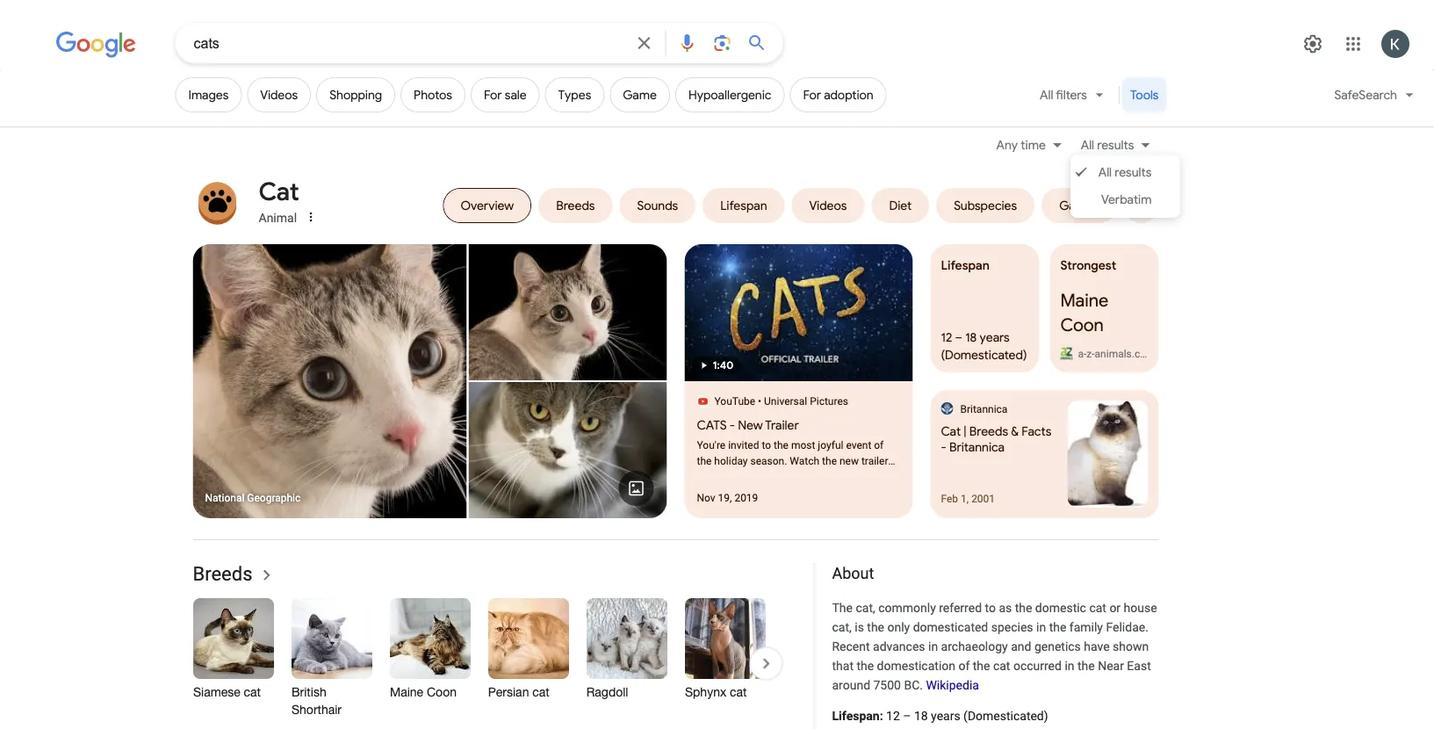 Task type: describe. For each thing, give the bounding box(es) containing it.
tools button
[[1123, 77, 1167, 112]]

universal
[[764, 395, 808, 408]]

shopping
[[330, 87, 382, 103]]

felidae.
[[1107, 620, 1149, 634]]

and
[[1011, 639, 1032, 654]]

the right that
[[857, 659, 874, 673]]

&
[[1011, 423, 1019, 439]]

photos link
[[401, 77, 466, 112]]

new
[[738, 417, 763, 433]]

commonly
[[879, 601, 936, 615]]

wikipedia
[[926, 678, 980, 693]]

for sale link
[[471, 77, 540, 112]]

pictures
[[810, 395, 849, 408]]

youtube • universal pictures
[[715, 395, 849, 408]]

all results button
[[1071, 135, 1159, 155]]

sphynx cat
[[685, 685, 747, 699]]

any time button
[[997, 135, 1071, 155]]

results inside popup button
[[1098, 137, 1135, 152]]

cat for siamese cat
[[243, 685, 261, 699]]

for
[[697, 471, 710, 483]]

or
[[1110, 601, 1121, 615]]

animal
[[259, 210, 297, 225]]

lifespan : 12 – 18 years (domesticated)
[[832, 709, 1049, 724]]

cat for sphynx cat
[[730, 685, 747, 699]]

game
[[623, 87, 657, 103]]

images link
[[175, 77, 242, 112]]

new
[[840, 455, 859, 467]]

results inside radio item
[[1115, 165, 1152, 180]]

1 domestic cat image from the left
[[193, 244, 467, 518]]

feb
[[941, 493, 959, 505]]

types
[[558, 87, 592, 103]]

12 – 18 years (domesticated)
[[941, 329, 1028, 362]]

about heading
[[832, 563, 1159, 584]]

of inside the cat, commonly referred to as the domestic cat or house cat, is the only domesticated species in the family felidae. recent advances in archaeology and genetics have shown that the domestication of the cat occurred in the near east around 7500 bc.
[[959, 659, 970, 673]]

cat down archaeology
[[994, 659, 1011, 673]]

– inside 12 – 18 years (domesticated)
[[956, 329, 963, 345]]

breeds inside cat | breeds & facts - britannica
[[970, 423, 1009, 439]]

safesearch button
[[1324, 77, 1425, 119]]

the
[[832, 601, 853, 615]]

the up season.
[[774, 439, 789, 452]]

19,
[[718, 492, 732, 504]]

7500
[[874, 678, 901, 693]]

siamese cat link
[[193, 598, 274, 728]]

cats are cute, furry, cuddly — and an invasive alien species image
[[469, 382, 667, 518]]

british shorthair link
[[291, 598, 372, 728]]

- inside cat | breeds & facts - britannica
[[941, 439, 947, 455]]

cat | breeds & facts - britannica
[[941, 423, 1052, 455]]

season.
[[751, 455, 788, 467]]

the up for
[[697, 455, 712, 467]]

add for sale element
[[484, 87, 527, 103]]

is
[[855, 620, 864, 634]]

filters
[[1056, 87, 1088, 102]]

types link
[[545, 77, 605, 112]]

|
[[964, 423, 967, 439]]

holiday
[[715, 455, 748, 467]]

bc.
[[904, 678, 923, 693]]

any
[[997, 137, 1018, 152]]

for for for adoption
[[803, 87, 821, 103]]

2 domestic cat image from the left
[[469, 244, 667, 380]]

all results inside popup button
[[1081, 137, 1135, 152]]

list containing siamese cat
[[193, 598, 926, 728]]

national geographic
[[205, 492, 301, 504]]

the down joyful
[[822, 455, 837, 467]]

for adoption link
[[790, 77, 887, 112]]

more options element
[[302, 208, 320, 226]]

1 vertical spatial breeds
[[193, 562, 253, 585]]

all results inside radio item
[[1099, 165, 1152, 180]]

adoption
[[824, 87, 874, 103]]

lifespan for lifespan : 12 – 18 years (domesticated)
[[832, 709, 880, 724]]

youtube
[[715, 395, 756, 408]]

east
[[1128, 659, 1152, 673]]

ragdoll link
[[586, 598, 667, 728]]

domestic
[[1036, 601, 1087, 615]]

all filters button
[[1030, 77, 1117, 119]]

the down have
[[1078, 659, 1095, 673]]

hypoallergenic
[[689, 87, 772, 103]]

wikipedia link
[[926, 678, 980, 693]]

house
[[1124, 601, 1158, 615]]

have
[[1084, 639, 1110, 654]]

coon inside maine coon
[[1061, 314, 1104, 336]]

watch
[[790, 455, 820, 467]]

google image
[[56, 32, 137, 58]]

maine inside heading
[[390, 685, 423, 699]]

cat for cat | breeds & facts - britannica
[[941, 423, 961, 439]]

add types element
[[558, 87, 592, 103]]

shopping link
[[316, 77, 395, 112]]

18 years inside 12 – 18 years (domesticated)
[[966, 329, 1010, 345]]

the right the is
[[867, 620, 885, 634]]

the up genetics
[[1050, 620, 1067, 634]]

family
[[1070, 620, 1103, 634]]

about
[[832, 565, 875, 583]]

time
[[1021, 137, 1046, 152]]

the right as
[[1015, 601, 1033, 615]]

only
[[888, 620, 910, 634]]

a-z-animals.com
[[1078, 347, 1156, 360]]

the cat, commonly referred to as the domestic cat or house cat, is the only domesticated species in the family felidae. recent advances in archaeology and genetics have shown that the domestication of the cat occurred in the near east around 7500 bc.
[[832, 601, 1158, 693]]

britannica inside cat | breeds & facts - britannica
[[950, 439, 1005, 455]]

2001
[[972, 493, 996, 505]]

•
[[758, 395, 762, 408]]

0 vertical spatial maine
[[1061, 290, 1109, 312]]

geographic
[[247, 492, 301, 504]]

safesearch
[[1335, 87, 1398, 102]]

1 horizontal spatial cat,
[[856, 601, 876, 615]]

event
[[846, 439, 872, 452]]

menu containing all results
[[1071, 155, 1180, 218]]

domestication
[[877, 659, 956, 673]]

cats - new trailer you're invited to the most joyful event of the holiday season. watch the new trailer for cats now.
[[697, 417, 889, 483]]

0 horizontal spatial in
[[929, 639, 938, 654]]

for for for sale
[[484, 87, 502, 103]]



Task type: vqa. For each thing, say whether or not it's contained in the screenshot.
'Cat' heading in the left top of the page
yes



Task type: locate. For each thing, give the bounding box(es) containing it.
siamese cat
[[193, 685, 261, 699]]

0 horizontal spatial 18 years
[[915, 709, 961, 724]]

maine coon link
[[390, 598, 470, 728]]

list
[[193, 598, 926, 728]]

trailer
[[862, 455, 889, 467]]

to left as
[[985, 601, 996, 615]]

that
[[832, 659, 854, 673]]

of down archaeology
[[959, 659, 970, 673]]

national
[[205, 492, 245, 504]]

persian cat link
[[488, 598, 569, 728]]

maine coon heading
[[390, 684, 470, 701]]

british shorthair
[[291, 685, 341, 717]]

game link
[[610, 77, 670, 112]]

2019
[[735, 492, 759, 504]]

1 vertical spatial all
[[1081, 137, 1095, 152]]

persian
[[488, 685, 529, 699]]

hypoallergenic link
[[676, 77, 785, 112]]

2 vertical spatial all
[[1099, 165, 1112, 180]]

0 vertical spatial 18 years
[[966, 329, 1010, 345]]

1 vertical spatial 12
[[887, 709, 900, 724]]

in up genetics
[[1037, 620, 1047, 634]]

1 horizontal spatial 12
[[941, 329, 953, 345]]

0 horizontal spatial to
[[762, 439, 771, 452]]

maine
[[1061, 290, 1109, 312], [390, 685, 423, 699]]

1 horizontal spatial in
[[1037, 620, 1047, 634]]

18 years
[[966, 329, 1010, 345], [915, 709, 961, 724]]

2 for from the left
[[803, 87, 821, 103]]

all results up verbatim
[[1099, 165, 1152, 180]]

1 vertical spatial all results
[[1099, 165, 1152, 180]]

0 vertical spatial britannica
[[961, 403, 1008, 416]]

- left new
[[730, 417, 735, 433]]

1 horizontal spatial for
[[803, 87, 821, 103]]

0 vertical spatial results
[[1098, 137, 1135, 152]]

british shorthair heading
[[291, 684, 372, 719]]

verbatim
[[1102, 192, 1152, 207]]

invited
[[728, 439, 760, 452]]

0 horizontal spatial cat
[[259, 176, 299, 207]]

0 horizontal spatial 12
[[887, 709, 900, 724]]

maine coon inside heading
[[390, 685, 456, 699]]

ragdoll heading
[[586, 684, 667, 701]]

0 horizontal spatial cat,
[[832, 620, 852, 634]]

to up season.
[[762, 439, 771, 452]]

0 horizontal spatial domestic cat image
[[193, 244, 467, 518]]

results up all results radio item
[[1098, 137, 1135, 152]]

0 vertical spatial –
[[956, 329, 963, 345]]

advances
[[873, 639, 926, 654]]

photos
[[414, 87, 452, 103]]

0 vertical spatial in
[[1037, 620, 1047, 634]]

genetics
[[1035, 639, 1081, 654]]

all inside radio item
[[1099, 165, 1112, 180]]

1 horizontal spatial breeds
[[970, 423, 1009, 439]]

in
[[1037, 620, 1047, 634], [929, 639, 938, 654], [1065, 659, 1075, 673]]

facts
[[1022, 423, 1052, 439]]

the down archaeology
[[973, 659, 991, 673]]

1 horizontal spatial domestic cat image
[[469, 244, 667, 380]]

0 vertical spatial to
[[762, 439, 771, 452]]

siamese cat heading
[[193, 684, 274, 701]]

all results up all results radio item
[[1081, 137, 1135, 152]]

–
[[956, 329, 963, 345], [903, 709, 912, 724]]

cat right siamese
[[243, 685, 261, 699]]

2 vertical spatial in
[[1065, 659, 1075, 673]]

maine right "british shorthair" heading
[[390, 685, 423, 699]]

1 vertical spatial cat,
[[832, 620, 852, 634]]

videos
[[260, 87, 298, 103]]

for left sale
[[484, 87, 502, 103]]

tab list
[[193, 176, 1159, 281]]

verbatim link
[[1071, 186, 1180, 213]]

sphynx cat heading
[[685, 684, 766, 701]]

maine coon left 'persian'
[[390, 685, 456, 699]]

0 horizontal spatial maine
[[390, 685, 423, 699]]

search by voice image
[[677, 33, 698, 54]]

sphynx
[[685, 685, 726, 699]]

cat, up the is
[[856, 601, 876, 615]]

cat, left the is
[[832, 620, 852, 634]]

search by image image
[[712, 33, 733, 54]]

1 vertical spatial coon
[[427, 685, 456, 699]]

1 horizontal spatial –
[[956, 329, 963, 345]]

0 vertical spatial 12
[[941, 329, 953, 345]]

shown
[[1113, 639, 1149, 654]]

0 vertical spatial -
[[730, 417, 735, 433]]

(domesticated)
[[941, 347, 1028, 362], [964, 709, 1049, 724]]

1 horizontal spatial coon
[[1061, 314, 1104, 336]]

add hypoallergenic element
[[689, 87, 772, 103]]

cats down holiday
[[713, 471, 739, 483]]

all up all results radio item
[[1081, 137, 1095, 152]]

for
[[484, 87, 502, 103], [803, 87, 821, 103]]

1 vertical spatial to
[[985, 601, 996, 615]]

add photos element
[[414, 87, 452, 103]]

1 horizontal spatial all
[[1081, 137, 1095, 152]]

lifespan up 12 – 18 years (domesticated)
[[941, 257, 990, 273]]

ragdoll
[[586, 685, 628, 699]]

cat left |
[[941, 423, 961, 439]]

around
[[832, 678, 871, 693]]

all left filters
[[1040, 87, 1054, 102]]

menu
[[1071, 155, 1180, 218]]

12 inside 12 – 18 years (domesticated)
[[941, 329, 953, 345]]

:
[[880, 709, 884, 724]]

recent
[[832, 639, 870, 654]]

species
[[992, 620, 1034, 634]]

1 vertical spatial cat
[[941, 423, 961, 439]]

referred
[[939, 601, 982, 615]]

2 horizontal spatial in
[[1065, 659, 1075, 673]]

coon left 'persian'
[[427, 685, 456, 699]]

you're
[[697, 439, 726, 452]]

0 horizontal spatial coon
[[427, 685, 456, 699]]

nov
[[697, 492, 716, 504]]

add game element
[[623, 87, 657, 103]]

of up trailer
[[874, 439, 884, 452]]

Search search field
[[194, 33, 623, 55]]

1 vertical spatial maine
[[390, 685, 423, 699]]

1 vertical spatial lifespan
[[832, 709, 880, 724]]

web result image image
[[1068, 401, 1149, 508]]

occurred
[[1014, 659, 1062, 673]]

1 vertical spatial cats
[[713, 471, 739, 483]]

shorthair
[[291, 702, 341, 717]]

1 vertical spatial results
[[1115, 165, 1152, 180]]

persian cat heading
[[488, 684, 569, 701]]

1,
[[961, 493, 969, 505]]

lifespan down around
[[832, 709, 880, 724]]

breeds down national
[[193, 562, 253, 585]]

1 vertical spatial in
[[929, 639, 938, 654]]

1 vertical spatial -
[[941, 439, 947, 455]]

coon up the a-
[[1061, 314, 1104, 336]]

cat left or
[[1090, 601, 1107, 615]]

12
[[941, 329, 953, 345], [887, 709, 900, 724]]

cat inside cat | breeds & facts - britannica
[[941, 423, 961, 439]]

1 horizontal spatial lifespan
[[941, 257, 990, 273]]

lifespan for lifespan
[[941, 257, 990, 273]]

coon inside heading
[[427, 685, 456, 699]]

0 horizontal spatial lifespan
[[832, 709, 880, 724]]

as
[[999, 601, 1012, 615]]

to inside cats - new trailer you're invited to the most joyful event of the holiday season. watch the new trailer for cats now.
[[762, 439, 771, 452]]

1 vertical spatial maine coon
[[390, 685, 456, 699]]

all filters
[[1040, 87, 1088, 102]]

0 horizontal spatial -
[[730, 417, 735, 433]]

0 vertical spatial coon
[[1061, 314, 1104, 336]]

0 vertical spatial cat,
[[856, 601, 876, 615]]

cat
[[259, 176, 299, 207], [941, 423, 961, 439]]

results
[[1098, 137, 1135, 152], [1115, 165, 1152, 180]]

sale
[[505, 87, 527, 103]]

1 horizontal spatial -
[[941, 439, 947, 455]]

0 vertical spatial breeds
[[970, 423, 1009, 439]]

animals.com
[[1095, 347, 1156, 360]]

z-
[[1087, 347, 1095, 360]]

trailer
[[766, 417, 799, 433]]

breeds link
[[193, 562, 277, 586]]

for left the adoption
[[803, 87, 821, 103]]

0 horizontal spatial of
[[874, 439, 884, 452]]

britannica up |
[[961, 403, 1008, 416]]

all results radio item
[[1071, 159, 1180, 186]]

to inside the cat, commonly referred to as the domestic cat or house cat, is the only domesticated species in the family felidae. recent advances in archaeology and genetics have shown that the domestication of the cat occurred in the near east around 7500 bc.
[[985, 601, 996, 615]]

for adoption
[[803, 87, 874, 103]]

2 horizontal spatial all
[[1099, 165, 1112, 180]]

in up domestication at the right bottom of page
[[929, 639, 938, 654]]

all down the all results popup button
[[1099, 165, 1112, 180]]

any time
[[997, 137, 1046, 152]]

0 horizontal spatial –
[[903, 709, 912, 724]]

(domesticated) up |
[[941, 347, 1028, 362]]

more options image
[[304, 210, 318, 224]]

strongest
[[1061, 257, 1117, 273]]

0 horizontal spatial for
[[484, 87, 502, 103]]

feb 1, 2001
[[941, 493, 996, 505]]

0 vertical spatial maine coon
[[1061, 290, 1109, 336]]

cat for cat
[[259, 176, 299, 207]]

maine coon up the a-
[[1061, 290, 1109, 336]]

add for adoption element
[[803, 87, 874, 103]]

cat right 'sphynx'
[[730, 685, 747, 699]]

images
[[188, 87, 229, 103]]

1 vertical spatial of
[[959, 659, 970, 673]]

nov 19, 2019
[[697, 492, 759, 504]]

results up verbatim
[[1115, 165, 1152, 180]]

1 horizontal spatial maine
[[1061, 290, 1109, 312]]

0 horizontal spatial maine coon
[[390, 685, 456, 699]]

cats up you're
[[697, 417, 727, 433]]

of
[[874, 439, 884, 452], [959, 659, 970, 673]]

1 horizontal spatial cat
[[941, 423, 961, 439]]

breeds right |
[[970, 423, 1009, 439]]

1 horizontal spatial 18 years
[[966, 329, 1010, 345]]

domestic cat image
[[193, 244, 467, 518], [469, 244, 667, 380]]

1 horizontal spatial to
[[985, 601, 996, 615]]

a-
[[1078, 347, 1087, 360]]

cat heading
[[259, 176, 299, 207]]

cat for persian cat
[[532, 685, 550, 699]]

tools
[[1131, 87, 1159, 102]]

cat up the animal
[[259, 176, 299, 207]]

sphynx cat link
[[685, 598, 766, 728]]

0 vertical spatial cats
[[697, 417, 727, 433]]

None search field
[[0, 22, 783, 63]]

1 horizontal spatial of
[[959, 659, 970, 673]]

british
[[291, 685, 326, 699]]

britannica down |
[[950, 439, 1005, 455]]

in down genetics
[[1065, 659, 1075, 673]]

0 vertical spatial all results
[[1081, 137, 1135, 152]]

1 vertical spatial (domesticated)
[[964, 709, 1049, 724]]

videos link
[[247, 77, 311, 112]]

1 vertical spatial britannica
[[950, 439, 1005, 455]]

0 vertical spatial (domesticated)
[[941, 347, 1028, 362]]

0 horizontal spatial all
[[1040, 87, 1054, 102]]

for sale
[[484, 87, 527, 103]]

0 vertical spatial cat
[[259, 176, 299, 207]]

0 horizontal spatial breeds
[[193, 562, 253, 585]]

persian cat
[[488, 685, 550, 699]]

1 horizontal spatial maine coon
[[1061, 290, 1109, 336]]

cat right 'persian'
[[532, 685, 550, 699]]

- inside cats - new trailer you're invited to the most joyful event of the holiday season. watch the new trailer for cats now.
[[730, 417, 735, 433]]

domesticated
[[913, 620, 989, 634]]

1 for from the left
[[484, 87, 502, 103]]

maine down strongest
[[1061, 290, 1109, 312]]

1 vertical spatial –
[[903, 709, 912, 724]]

all
[[1040, 87, 1054, 102], [1081, 137, 1095, 152], [1099, 165, 1112, 180]]

0 vertical spatial of
[[874, 439, 884, 452]]

archaeology
[[941, 639, 1008, 654]]

0 vertical spatial all
[[1040, 87, 1054, 102]]

(domesticated) down "occurred"
[[964, 709, 1049, 724]]

of inside cats - new trailer you're invited to the most joyful event of the holiday season. watch the new trailer for cats now.
[[874, 439, 884, 452]]

- up feb
[[941, 439, 947, 455]]

0 vertical spatial lifespan
[[941, 257, 990, 273]]

1 vertical spatial 18 years
[[915, 709, 961, 724]]



